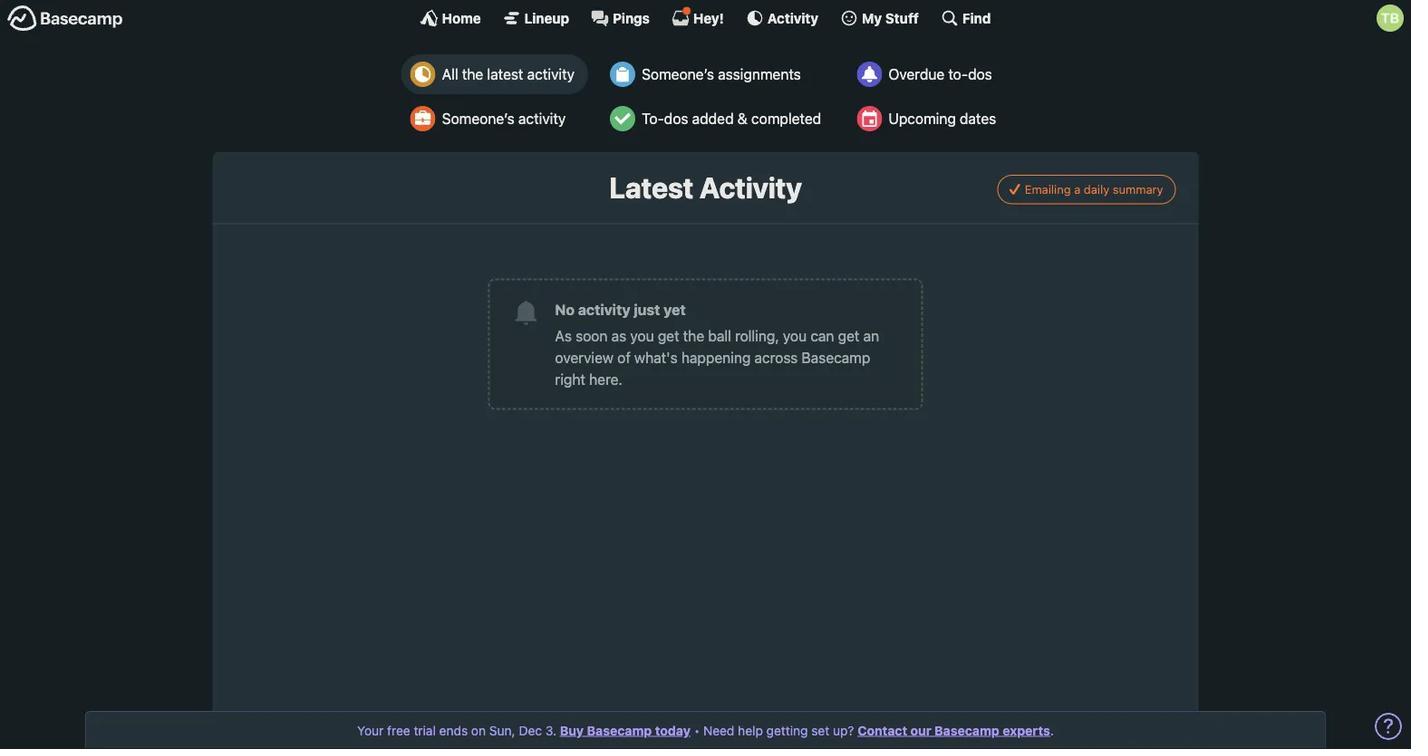Task type: vqa. For each thing, say whether or not it's contained in the screenshot.
Annie Bryan image's Mar 8 element
no



Task type: describe. For each thing, give the bounding box(es) containing it.
added
[[692, 110, 734, 127]]

1 horizontal spatial dos
[[968, 66, 992, 83]]

find button
[[941, 9, 991, 27]]

contact
[[858, 723, 907, 738]]

main element
[[0, 0, 1411, 35]]

no activity just yet as soon as you get the ball rolling, you can get an overview of what's happening across basecamp right here.
[[555, 301, 879, 388]]

the inside "all the latest activity" link
[[462, 66, 483, 83]]

1 you from the left
[[630, 327, 654, 344]]

0 vertical spatial activity
[[527, 66, 575, 83]]

2 horizontal spatial basecamp
[[935, 723, 1000, 738]]

emailing
[[1025, 183, 1071, 196]]

contact our basecamp experts link
[[858, 723, 1050, 738]]

3.
[[545, 723, 556, 738]]

my
[[862, 10, 882, 26]]

overdue
[[888, 66, 945, 83]]

hey! button
[[672, 6, 724, 27]]

on
[[471, 723, 486, 738]]

overdue to-dos link
[[848, 54, 1010, 94]]

reports image
[[857, 62, 882, 87]]

all the latest activity link
[[401, 54, 588, 94]]

dec
[[519, 723, 542, 738]]

2 you from the left
[[783, 327, 807, 344]]

my stuff
[[862, 10, 919, 26]]

need
[[703, 723, 734, 738]]

todo image
[[610, 106, 635, 131]]

someone's activity link
[[401, 99, 588, 139]]

what's
[[634, 349, 678, 366]]

your
[[357, 723, 384, 738]]

schedule image
[[857, 106, 882, 131]]

our
[[910, 723, 931, 738]]

of
[[617, 349, 631, 366]]

tim burton image
[[1377, 5, 1404, 32]]

emailing a daily summary
[[1025, 183, 1163, 196]]

1 vertical spatial activity
[[699, 170, 802, 205]]

emailing a daily summary button
[[997, 175, 1176, 204]]

summary
[[1113, 183, 1163, 196]]

lineup
[[524, 10, 569, 26]]

activity for someone's activity
[[518, 110, 566, 127]]

2 get from the left
[[838, 327, 860, 344]]

all the latest activity
[[442, 66, 575, 83]]

home
[[442, 10, 481, 26]]

upcoming dates
[[888, 110, 996, 127]]

overview
[[555, 349, 614, 366]]

activity inside main element
[[767, 10, 818, 26]]

here.
[[589, 371, 623, 388]]

rolling,
[[735, 327, 779, 344]]

to-dos added & completed
[[642, 110, 821, 127]]

help
[[738, 723, 763, 738]]

overdue to-dos
[[888, 66, 992, 83]]

assignments
[[718, 66, 801, 83]]

activity report image
[[410, 62, 436, 87]]

to-
[[948, 66, 968, 83]]

as
[[555, 327, 572, 344]]

latest activity
[[609, 170, 802, 205]]

all
[[442, 66, 458, 83]]

soon
[[576, 327, 608, 344]]



Task type: locate. For each thing, give the bounding box(es) containing it.
1 horizontal spatial you
[[783, 327, 807, 344]]

someone's activity
[[442, 110, 566, 127]]

hey!
[[693, 10, 724, 26]]

activity down all the latest activity
[[518, 110, 566, 127]]

completed
[[751, 110, 821, 127]]

0 horizontal spatial dos
[[664, 110, 688, 127]]

&
[[738, 110, 748, 127]]

dos up the dates
[[968, 66, 992, 83]]

someone's assignments
[[642, 66, 801, 83]]

trial
[[414, 723, 436, 738]]

you left can
[[783, 327, 807, 344]]

the right all
[[462, 66, 483, 83]]

lineup link
[[503, 9, 569, 27]]

happening
[[681, 349, 751, 366]]

get left an
[[838, 327, 860, 344]]

stuff
[[885, 10, 919, 26]]

ends
[[439, 723, 468, 738]]

get up what's
[[658, 327, 679, 344]]

the left ball in the right of the page
[[683, 327, 704, 344]]

getting
[[766, 723, 808, 738]]

pings
[[613, 10, 650, 26]]

switch accounts image
[[7, 5, 123, 33]]

buy
[[560, 723, 584, 738]]

basecamp right buy
[[587, 723, 652, 738]]

someone's for someone's assignments
[[642, 66, 714, 83]]

1 vertical spatial someone's
[[442, 110, 514, 127]]

1 get from the left
[[658, 327, 679, 344]]

right
[[555, 371, 585, 388]]

can
[[811, 327, 834, 344]]

find
[[962, 10, 991, 26]]

no
[[555, 301, 575, 318]]

free
[[387, 723, 410, 738]]

my stuff button
[[840, 9, 919, 27]]

daily
[[1084, 183, 1110, 196]]

0 horizontal spatial get
[[658, 327, 679, 344]]

activity
[[527, 66, 575, 83], [518, 110, 566, 127], [578, 301, 630, 318]]

today
[[655, 723, 691, 738]]

activity up assignments
[[767, 10, 818, 26]]

yet
[[664, 301, 686, 318]]

2 vertical spatial activity
[[578, 301, 630, 318]]

buy basecamp today link
[[560, 723, 691, 738]]

basecamp down can
[[802, 349, 870, 366]]

upcoming
[[888, 110, 956, 127]]

someone's
[[642, 66, 714, 83], [442, 110, 514, 127]]

1 horizontal spatial basecamp
[[802, 349, 870, 366]]

your free trial ends on sun, dec  3. buy basecamp today • need help getting set up? contact our basecamp experts .
[[357, 723, 1054, 738]]

sun,
[[489, 723, 515, 738]]

just
[[634, 301, 660, 318]]

latest
[[487, 66, 523, 83]]

activity up soon at the left top of page
[[578, 301, 630, 318]]

assignment image
[[610, 62, 635, 87]]

0 horizontal spatial someone's
[[442, 110, 514, 127]]

0 horizontal spatial basecamp
[[587, 723, 652, 738]]

latest
[[609, 170, 694, 205]]

set
[[811, 723, 829, 738]]

up?
[[833, 723, 854, 738]]

a
[[1074, 183, 1081, 196]]

1 horizontal spatial someone's
[[642, 66, 714, 83]]

1 vertical spatial dos
[[664, 110, 688, 127]]

0 horizontal spatial you
[[630, 327, 654, 344]]

across
[[755, 349, 798, 366]]

someone's up to-
[[642, 66, 714, 83]]

basecamp right our
[[935, 723, 1000, 738]]

activity inside no activity just yet as soon as you get the ball rolling, you can get an overview of what's happening across basecamp right here.
[[578, 301, 630, 318]]

basecamp
[[802, 349, 870, 366], [587, 723, 652, 738], [935, 723, 1000, 738]]

1 horizontal spatial get
[[838, 327, 860, 344]]

0 vertical spatial dos
[[968, 66, 992, 83]]

basecamp inside no activity just yet as soon as you get the ball rolling, you can get an overview of what's happening across basecamp right here.
[[802, 349, 870, 366]]

person report image
[[410, 106, 436, 131]]

•
[[694, 723, 700, 738]]

0 horizontal spatial the
[[462, 66, 483, 83]]

activity link
[[746, 9, 818, 27]]

1 vertical spatial the
[[683, 327, 704, 344]]

home link
[[420, 9, 481, 27]]

experts
[[1003, 723, 1050, 738]]

0 vertical spatial activity
[[767, 10, 818, 26]]

someone's for someone's activity
[[442, 110, 514, 127]]

an
[[863, 327, 879, 344]]

activity down &
[[699, 170, 802, 205]]

the inside no activity just yet as soon as you get the ball rolling, you can get an overview of what's happening across basecamp right here.
[[683, 327, 704, 344]]

ball
[[708, 327, 731, 344]]

0 vertical spatial the
[[462, 66, 483, 83]]

dos
[[968, 66, 992, 83], [664, 110, 688, 127]]

to-dos added & completed link
[[601, 99, 835, 139]]

pings button
[[591, 9, 650, 27]]

you
[[630, 327, 654, 344], [783, 327, 807, 344]]

activity for no activity just yet as soon as you get the ball rolling, you can get an overview of what's happening across basecamp right here.
[[578, 301, 630, 318]]

someone's down "all the latest activity" link
[[442, 110, 514, 127]]

the
[[462, 66, 483, 83], [683, 327, 704, 344]]

0 vertical spatial someone's
[[642, 66, 714, 83]]

dates
[[960, 110, 996, 127]]

get
[[658, 327, 679, 344], [838, 327, 860, 344]]

to-
[[642, 110, 664, 127]]

.
[[1050, 723, 1054, 738]]

dos left 'added'
[[664, 110, 688, 127]]

activity right latest
[[527, 66, 575, 83]]

someone's assignments link
[[601, 54, 835, 94]]

1 horizontal spatial the
[[683, 327, 704, 344]]

upcoming dates link
[[848, 99, 1010, 139]]

1 vertical spatial activity
[[518, 110, 566, 127]]

activity
[[767, 10, 818, 26], [699, 170, 802, 205]]

as
[[611, 327, 626, 344]]

you right as
[[630, 327, 654, 344]]



